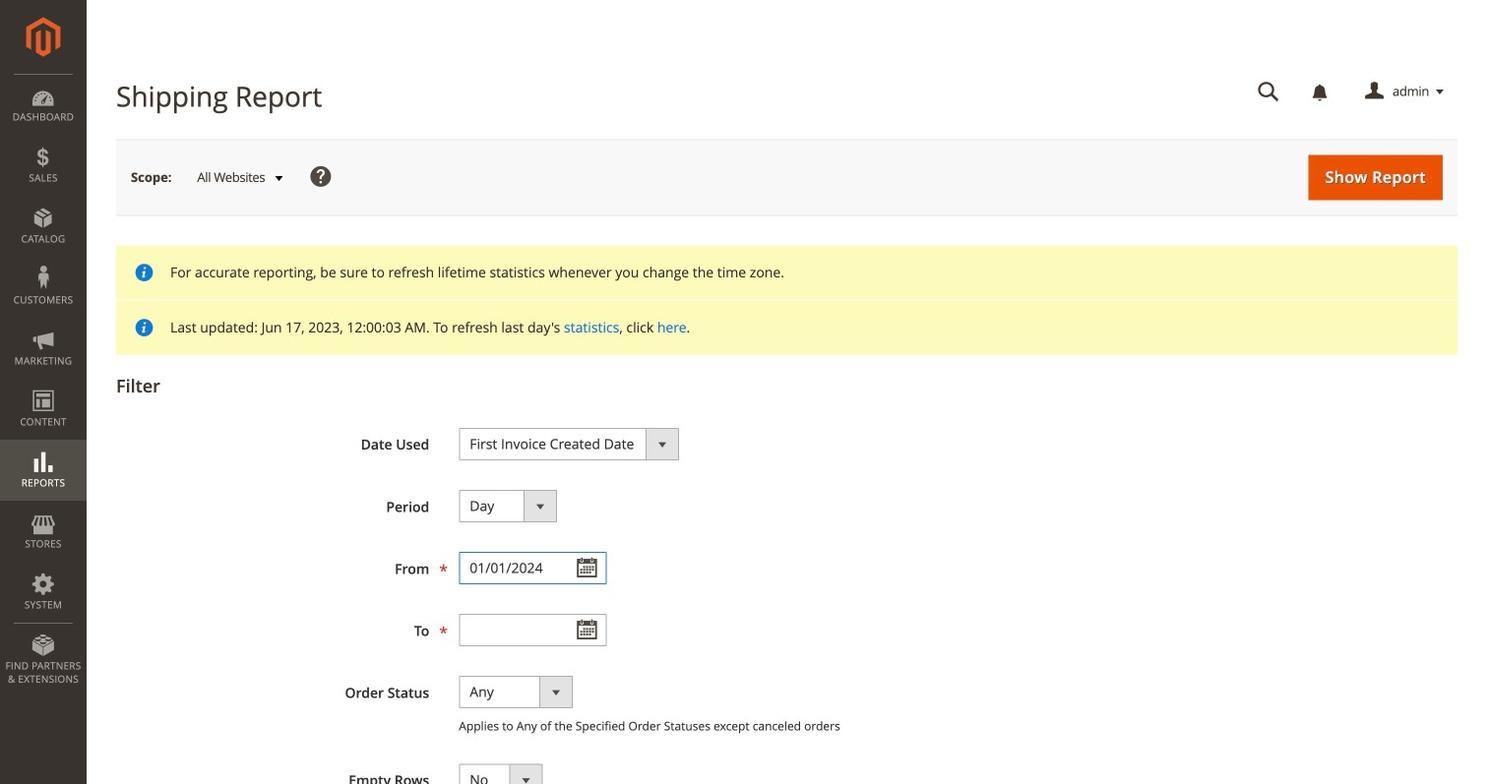 Task type: locate. For each thing, give the bounding box(es) containing it.
None text field
[[1245, 75, 1294, 109], [459, 552, 607, 585], [459, 614, 607, 647], [1245, 75, 1294, 109], [459, 552, 607, 585], [459, 614, 607, 647]]

menu bar
[[0, 74, 87, 696]]



Task type: describe. For each thing, give the bounding box(es) containing it.
magento admin panel image
[[26, 17, 61, 57]]



